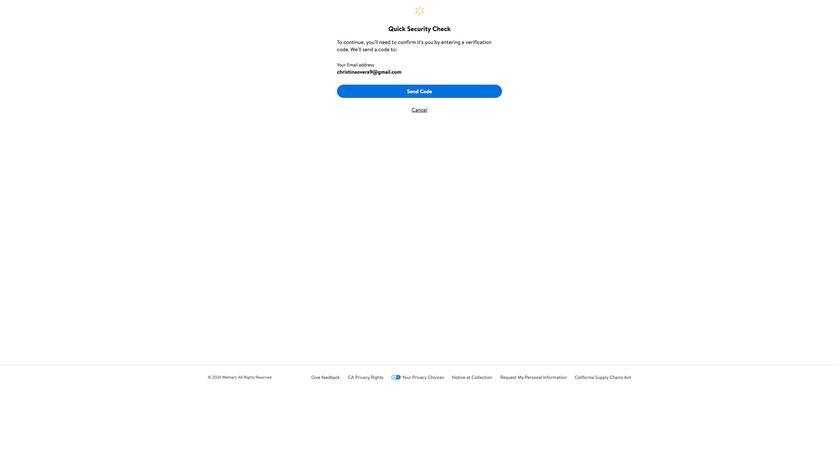 Task type: vqa. For each thing, say whether or not it's contained in the screenshot.
Burbank within Select Store option group
no



Task type: locate. For each thing, give the bounding box(es) containing it.
privacy choices icon image
[[391, 375, 401, 380]]

walmart logo with link to homepage. image
[[414, 5, 425, 16]]



